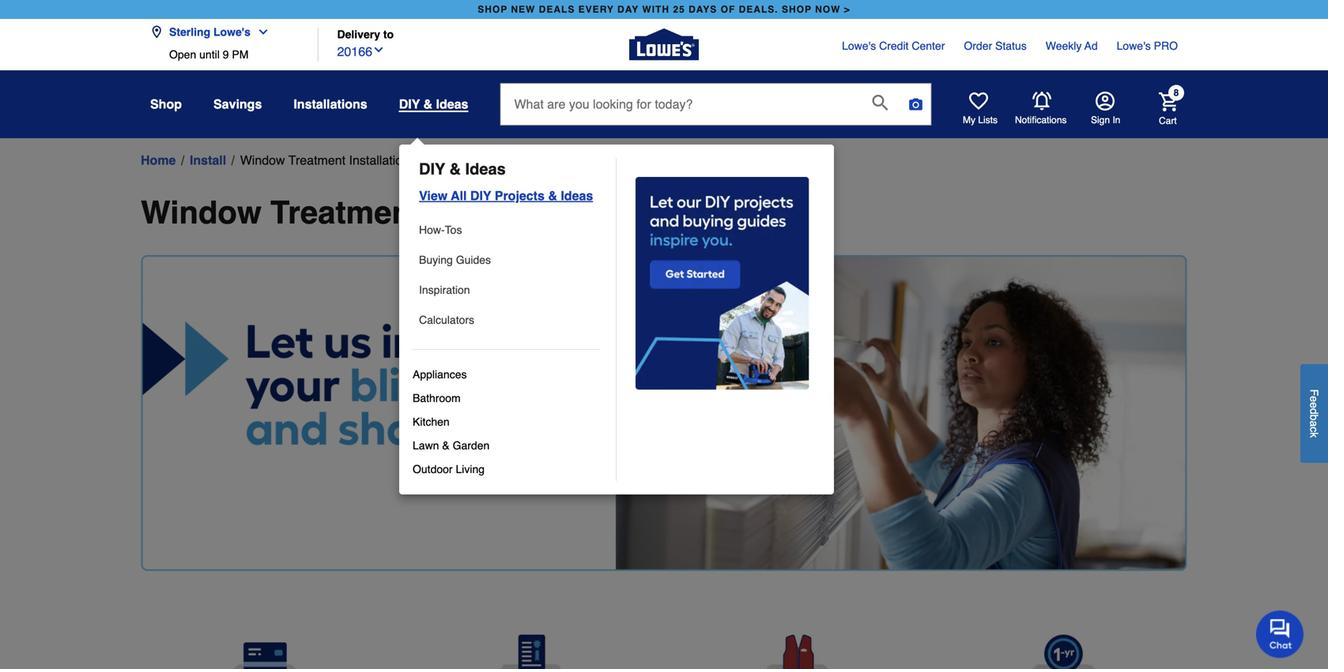 Task type: describe. For each thing, give the bounding box(es) containing it.
lawn
[[413, 440, 439, 452]]

order status
[[964, 40, 1027, 52]]

window treatment installation link
[[240, 151, 410, 170]]

lowe's home improvement notification center image
[[1033, 92, 1052, 111]]

0 vertical spatial window
[[240, 153, 285, 168]]

25
[[673, 4, 685, 15]]

lowe's credit center link
[[842, 38, 945, 54]]

treatment inside 'window treatment installation' link
[[289, 153, 346, 168]]

outdoor
[[413, 463, 453, 476]]

outdoor living link
[[413, 458, 600, 482]]

sterling
[[169, 26, 210, 38]]

to
[[383, 28, 394, 41]]

in
[[1113, 115, 1121, 126]]

buying
[[419, 254, 453, 266]]

1 vertical spatial ideas
[[465, 160, 506, 178]]

shop button
[[150, 90, 182, 119]]

sterling lowe's button
[[150, 16, 276, 48]]

notifications
[[1015, 115, 1067, 126]]

deals.
[[739, 4, 779, 15]]

delivery
[[337, 28, 380, 41]]

order status link
[[964, 38, 1027, 54]]

8
[[1174, 87, 1179, 98]]

outdoor living
[[413, 463, 485, 476]]

of
[[721, 4, 736, 15]]

location image
[[150, 26, 163, 38]]

installations
[[294, 97, 367, 112]]

sign in
[[1091, 115, 1121, 126]]

weekly ad
[[1046, 40, 1098, 52]]

& inside lawn & garden link
[[442, 440, 450, 452]]

1 vertical spatial treatment
[[270, 195, 422, 231]]

sterling lowe's
[[169, 26, 251, 38]]

lowe's pro
[[1117, 40, 1178, 52]]

1 e from the top
[[1308, 397, 1321, 403]]

day
[[618, 4, 639, 15]]

my
[[963, 115, 976, 126]]

c
[[1308, 427, 1321, 433]]

savings
[[214, 97, 262, 112]]

1 vertical spatial window
[[141, 195, 262, 231]]

lawn & garden link
[[413, 434, 600, 458]]

1 shop from the left
[[478, 4, 508, 15]]

weekly ad link
[[1046, 38, 1098, 54]]

shop new deals every day with 25 days of deals. shop now >
[[478, 4, 851, 15]]

2 shop from the left
[[782, 4, 812, 15]]

appliances
[[413, 369, 467, 381]]

days
[[689, 4, 717, 15]]

until
[[199, 48, 220, 61]]

chat invite button image
[[1257, 611, 1305, 659]]

lists
[[978, 115, 998, 126]]

open until 9 pm
[[169, 48, 249, 61]]

let us install your blinds and shades. image
[[141, 255, 1188, 572]]

kitchen
[[413, 416, 450, 429]]

new
[[511, 4, 536, 15]]

1 horizontal spatial installation
[[430, 195, 597, 231]]

9
[[223, 48, 229, 61]]

lawn & garden
[[413, 440, 490, 452]]

cart
[[1159, 115, 1177, 126]]

pro
[[1154, 40, 1178, 52]]

1 vertical spatial diy
[[419, 160, 445, 178]]

a
[[1308, 421, 1321, 427]]

how-tos link
[[419, 218, 600, 242]]

appliances link
[[413, 363, 600, 387]]

lowe's home improvement cart image
[[1159, 92, 1178, 111]]

my lists
[[963, 115, 998, 126]]

sign in button
[[1091, 92, 1121, 127]]

calculators
[[419, 314, 475, 327]]

status
[[996, 40, 1027, 52]]

calculators link
[[419, 308, 600, 332]]

f
[[1308, 390, 1321, 397]]

kitchen link
[[413, 410, 600, 434]]



Task type: locate. For each thing, give the bounding box(es) containing it.
ad
[[1085, 40, 1098, 52]]

lowe's left credit
[[842, 40, 876, 52]]

window down 'install' "link"
[[141, 195, 262, 231]]

camera image
[[908, 96, 924, 112]]

k
[[1308, 433, 1321, 438]]

0 horizontal spatial lowe's
[[214, 26, 251, 38]]

chevron down image inside 20166 "button"
[[372, 44, 385, 56]]

b
[[1308, 415, 1321, 421]]

view all diy projects & ideas
[[419, 189, 593, 203]]

0 vertical spatial chevron down image
[[251, 26, 270, 38]]

2 vertical spatial diy
[[470, 189, 491, 203]]

home link
[[141, 151, 176, 170]]

&
[[424, 97, 433, 112], [450, 160, 461, 178], [548, 189, 557, 203], [442, 440, 450, 452]]

lowe's credit center
[[842, 40, 945, 52]]

center
[[912, 40, 945, 52]]

e up b on the right bottom of page
[[1308, 403, 1321, 409]]

credit
[[879, 40, 909, 52]]

1 horizontal spatial shop
[[782, 4, 812, 15]]

1 horizontal spatial chevron down image
[[372, 44, 385, 56]]

search image
[[873, 95, 888, 111]]

e up d
[[1308, 397, 1321, 403]]

e
[[1308, 397, 1321, 403], [1308, 403, 1321, 409]]

how-tos
[[419, 224, 462, 236]]

install
[[190, 153, 226, 168]]

sign
[[1091, 115, 1110, 126]]

None search field
[[500, 83, 932, 140]]

shop new deals every day with 25 days of deals. shop now > link
[[475, 0, 854, 19]]

open
[[169, 48, 196, 61]]

home
[[141, 153, 176, 168]]

view
[[419, 189, 448, 203]]

guides
[[456, 254, 491, 266]]

a lowe's red vest icon. image
[[677, 635, 918, 670]]

0 vertical spatial diy
[[399, 97, 420, 112]]

1 vertical spatial chevron down image
[[372, 44, 385, 56]]

treatment down 'window treatment installation' link
[[270, 195, 422, 231]]

lowe's for lowe's pro
[[1117, 40, 1151, 52]]

shop
[[150, 97, 182, 112]]

ideas inside button
[[436, 97, 469, 112]]

inspiration
[[419, 284, 470, 297]]

all
[[451, 189, 467, 203]]

inspiration link
[[419, 278, 600, 302]]

diy
[[399, 97, 420, 112], [419, 160, 445, 178], [470, 189, 491, 203]]

buying guides
[[419, 254, 491, 266]]

chevron down image
[[251, 26, 270, 38], [372, 44, 385, 56]]

0 horizontal spatial installation
[[349, 153, 410, 168]]

2 vertical spatial ideas
[[561, 189, 593, 203]]

window right install
[[240, 153, 285, 168]]

now
[[815, 4, 841, 15]]

lowe's
[[214, 26, 251, 38], [842, 40, 876, 52], [1117, 40, 1151, 52]]

1 vertical spatial diy & ideas
[[419, 160, 506, 178]]

shop
[[478, 4, 508, 15], [782, 4, 812, 15]]

how-
[[419, 224, 445, 236]]

diy and ideas promo image
[[636, 177, 810, 391]]

tos
[[445, 224, 462, 236]]

0 horizontal spatial shop
[[478, 4, 508, 15]]

0 vertical spatial ideas
[[436, 97, 469, 112]]

with
[[642, 4, 670, 15]]

>
[[844, 4, 851, 15]]

ideas
[[436, 97, 469, 112], [465, 160, 506, 178], [561, 189, 593, 203]]

& inside the view all diy projects & ideas link
[[548, 189, 557, 203]]

delivery to
[[337, 28, 394, 41]]

lowe's inside 'link'
[[1117, 40, 1151, 52]]

a dark blue background check icon. image
[[410, 635, 652, 670]]

lowe's left "pro"
[[1117, 40, 1151, 52]]

lowe's home improvement logo image
[[629, 10, 699, 79]]

order
[[964, 40, 993, 52]]

living
[[456, 463, 485, 476]]

diy & ideas button
[[399, 96, 469, 112]]

0 vertical spatial installation
[[349, 153, 410, 168]]

lowe's home improvement lists image
[[970, 92, 988, 111]]

my lists link
[[963, 92, 998, 127]]

d
[[1308, 409, 1321, 415]]

weekly
[[1046, 40, 1082, 52]]

lowe's pro link
[[1117, 38, 1178, 54]]

savings button
[[214, 90, 262, 119]]

diy right installations
[[399, 97, 420, 112]]

window
[[240, 153, 285, 168], [141, 195, 262, 231]]

every
[[579, 4, 614, 15]]

pm
[[232, 48, 249, 61]]

garden
[[453, 440, 490, 452]]

window treatment installation down installations "button"
[[240, 153, 410, 168]]

2 horizontal spatial lowe's
[[1117, 40, 1151, 52]]

1 vertical spatial window treatment installation
[[141, 195, 597, 231]]

deals
[[539, 4, 575, 15]]

lowe's for lowe's credit center
[[842, 40, 876, 52]]

view all diy projects & ideas link
[[413, 180, 593, 206]]

1 vertical spatial installation
[[430, 195, 597, 231]]

f e e d b a c k button
[[1301, 365, 1329, 464]]

& inside the diy & ideas button
[[424, 97, 433, 112]]

diy & ideas
[[399, 97, 469, 112], [419, 160, 506, 178]]

0 vertical spatial diy & ideas
[[399, 97, 469, 112]]

installation down installations "button"
[[349, 153, 410, 168]]

a blue 1-year labor warranty icon. image
[[943, 635, 1185, 670]]

lowe's up 9 at the top left
[[214, 26, 251, 38]]

20166 button
[[337, 41, 385, 61]]

installations button
[[294, 90, 367, 119]]

1 horizontal spatial lowe's
[[842, 40, 876, 52]]

buying guides link
[[419, 248, 600, 272]]

shop left new
[[478, 4, 508, 15]]

bathroom
[[413, 392, 461, 405]]

f e e d b a c k
[[1308, 390, 1321, 438]]

install link
[[190, 151, 226, 170]]

lowe's inside "button"
[[214, 26, 251, 38]]

bathroom link
[[413, 387, 600, 410]]

window treatment installation down 'window treatment installation' link
[[141, 195, 597, 231]]

diy inside button
[[399, 97, 420, 112]]

installation up buying guides "link"
[[430, 195, 597, 231]]

lowe's home improvement account image
[[1096, 92, 1115, 111]]

diy right all
[[470, 189, 491, 203]]

a dark blue credit card icon. image
[[144, 635, 385, 670]]

0 vertical spatial window treatment installation
[[240, 153, 410, 168]]

20166
[[337, 44, 372, 59]]

shop left now on the top of the page
[[782, 4, 812, 15]]

treatment down installations "button"
[[289, 153, 346, 168]]

2 e from the top
[[1308, 403, 1321, 409]]

0 vertical spatial treatment
[[289, 153, 346, 168]]

Search Query text field
[[501, 84, 860, 125]]

projects
[[495, 189, 545, 203]]

window treatment installation
[[240, 153, 410, 168], [141, 195, 597, 231]]

diy up view
[[419, 160, 445, 178]]

0 horizontal spatial chevron down image
[[251, 26, 270, 38]]

treatment
[[289, 153, 346, 168], [270, 195, 422, 231]]



Task type: vqa. For each thing, say whether or not it's contained in the screenshot.
LIMIT THE USE OF MY SENSITIVE PERSONAL INFORMATION
no



